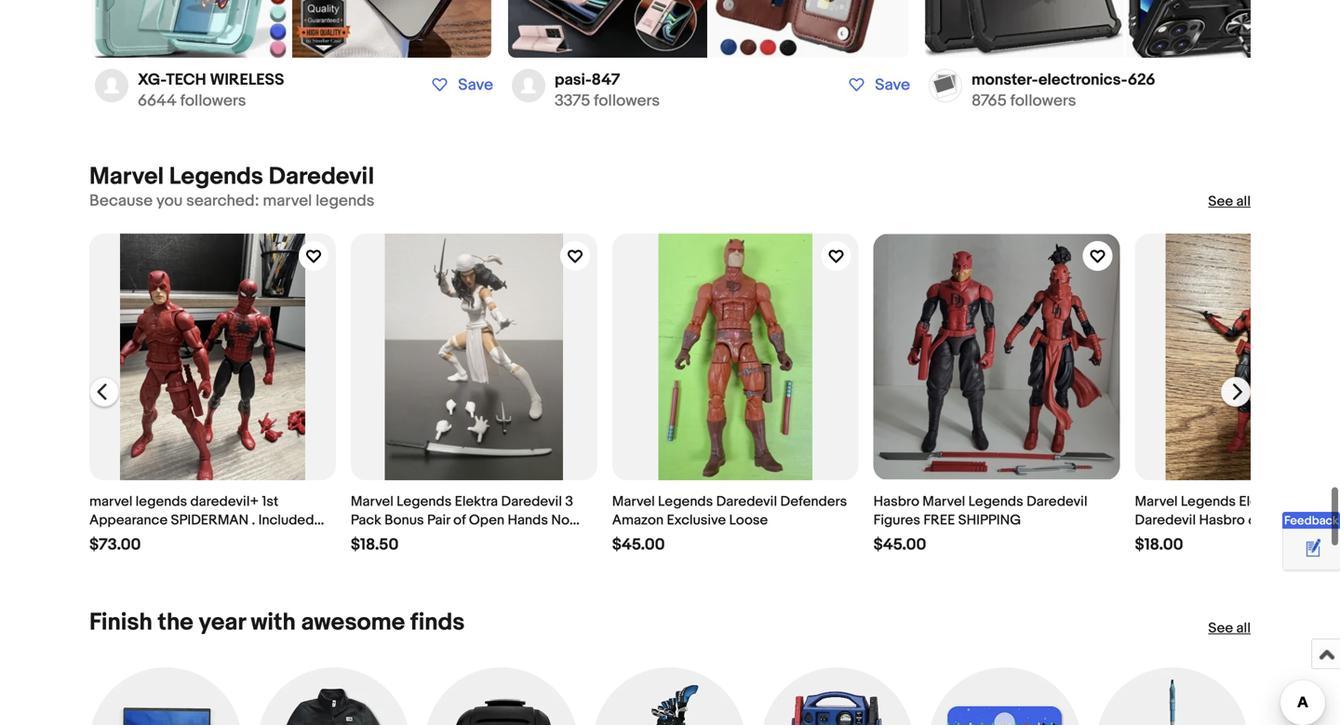Task type: locate. For each thing, give the bounding box(es) containing it.
marvel inside marvel legends elektra daredevil 3 pack bonus pair of open hands no extra head
[[351, 493, 394, 510]]

hasbro
[[874, 493, 919, 510], [1199, 512, 1245, 528]]

appearance
[[89, 512, 168, 528]]

2 save from the left
[[875, 76, 910, 95]]

1 save button from the left
[[422, 75, 499, 96]]

1 vertical spatial legends
[[136, 493, 187, 510]]

legends for marvel legends elektra daredevil 3 pack bonus pair of open hands no extra head
[[397, 493, 452, 510]]

pasi-
[[555, 70, 592, 90]]

0 horizontal spatial elektra
[[455, 493, 498, 510]]

1 horizontal spatial $45.00
[[874, 535, 926, 555]]

followers down tech at the top of the page
[[180, 91, 246, 111]]

action
[[1266, 512, 1308, 528]]

because
[[89, 191, 153, 211]]

2 $45.00 from the left
[[874, 535, 926, 555]]

1 vertical spatial all
[[1236, 620, 1251, 636]]

2 horizontal spatial followers
[[1010, 91, 1076, 111]]

legends inside marvel legends elektra daredevil 3 pack bonus pair of open hands no extra head
[[397, 493, 452, 510]]

legends
[[169, 163, 263, 191], [397, 493, 452, 510], [658, 493, 713, 510], [968, 493, 1024, 510], [1181, 493, 1236, 510]]

elektra up the 6"
[[1239, 493, 1282, 510]]

1 horizontal spatial hasbro
[[1199, 512, 1245, 528]]

followers inside "xg-tech wireless 6644 followers"
[[180, 91, 246, 111]]

natchios
[[1285, 493, 1340, 510]]

0 vertical spatial legends
[[316, 191, 375, 211]]

extra inside marvel legends elektra daredevil 3 pack bonus pair of open hands no extra head
[[351, 530, 383, 547]]

0 vertical spatial hasbro
[[874, 493, 919, 510]]

marvel down 6644
[[89, 163, 164, 191]]

pasi-847 3375 followers
[[555, 70, 660, 111]]

legends for marvel legends daredevil defenders amazon exclusive loose $45.00
[[658, 493, 713, 510]]

hasbro left the 6"
[[1199, 512, 1245, 528]]

save
[[458, 76, 493, 95], [875, 76, 910, 95]]

marvel legends daredevil+ 1st appearance spiderman . included extra items
[[89, 493, 314, 547]]

2 save button from the left
[[839, 75, 916, 96]]

legends
[[316, 191, 375, 211], [136, 493, 187, 510]]

finish
[[89, 608, 152, 637]]

1 followers from the left
[[180, 91, 246, 111]]

$45.00 text field
[[874, 535, 926, 555]]

monster-electronics-626 8765 followers
[[972, 70, 1156, 111]]

2 elektra from the left
[[1239, 493, 1282, 510]]

elektra inside marvel legends elektra natchios daredevil hasbro 6" action figu $18.00
[[1239, 493, 1282, 510]]

$45.00 inside "hasbro marvel legends daredevil figures free shipping $45.00"
[[874, 535, 926, 555]]

electronics-
[[1039, 70, 1128, 90]]

followers down monster-
[[1010, 91, 1076, 111]]

0 horizontal spatial followers
[[180, 91, 246, 111]]

1 see all from the top
[[1208, 193, 1251, 210]]

marvel inside the because you searched: marvel legends element
[[263, 191, 312, 211]]

2 followers from the left
[[594, 91, 660, 111]]

see all
[[1208, 193, 1251, 210], [1208, 620, 1251, 636]]

0 vertical spatial see all
[[1208, 193, 1251, 210]]

3 followers from the left
[[1010, 91, 1076, 111]]

marvel up amazon
[[612, 493, 655, 510]]

0 horizontal spatial hasbro
[[874, 493, 919, 510]]

$45.00
[[612, 535, 665, 555], [874, 535, 926, 555]]

1 save from the left
[[458, 76, 493, 95]]

exclusive
[[667, 512, 726, 528]]

1 $45.00 from the left
[[612, 535, 665, 555]]

daredevil
[[269, 163, 374, 191], [501, 493, 562, 510], [716, 493, 777, 510], [1027, 493, 1088, 510], [1135, 512, 1196, 528]]

daredevil+
[[190, 493, 259, 510]]

1 vertical spatial see all
[[1208, 620, 1251, 636]]

marvel legends daredevil defenders amazon exclusive loose $45.00
[[612, 493, 847, 555]]

bonus
[[385, 512, 424, 528]]

1st
[[262, 493, 279, 510]]

elektra up open
[[455, 493, 498, 510]]

1 all from the top
[[1236, 193, 1251, 210]]

extra down appearance on the left
[[89, 530, 121, 547]]

0 vertical spatial marvel
[[263, 191, 312, 211]]

finish the year with awesome finds
[[89, 608, 465, 637]]

marvel up pack
[[351, 493, 394, 510]]

0 horizontal spatial save
[[458, 76, 493, 95]]

free
[[924, 512, 955, 528]]

1 vertical spatial see
[[1208, 620, 1233, 636]]

$45.00 down amazon
[[612, 535, 665, 555]]

0 horizontal spatial extra
[[89, 530, 121, 547]]

hasbro inside marvel legends elektra natchios daredevil hasbro 6" action figu $18.00
[[1199, 512, 1245, 528]]

see all link
[[1208, 192, 1251, 211], [1208, 619, 1251, 637]]

0 horizontal spatial legends
[[136, 493, 187, 510]]

2 all from the top
[[1236, 620, 1251, 636]]

marvel inside "marvel legends daredevil defenders amazon exclusive loose $45.00"
[[612, 493, 655, 510]]

$45.00 for marvel legends daredevil defenders amazon exclusive loose $45.00
[[612, 535, 665, 555]]

tech
[[166, 70, 206, 90]]

save for xg-tech wireless 6644 followers
[[458, 76, 493, 95]]

marvel up appearance on the left
[[89, 493, 132, 510]]

loose
[[729, 512, 768, 528]]

1 vertical spatial see all link
[[1208, 619, 1251, 637]]

1 see from the top
[[1208, 193, 1233, 210]]

legends inside "marvel legends daredevil defenders amazon exclusive loose $45.00"
[[658, 493, 713, 510]]

head
[[386, 530, 420, 547]]

all
[[1236, 193, 1251, 210], [1236, 620, 1251, 636]]

0 vertical spatial all
[[1236, 193, 1251, 210]]

marvel right searched:
[[263, 191, 312, 211]]

pair
[[427, 512, 450, 528]]

0 horizontal spatial $45.00
[[612, 535, 665, 555]]

$73.00
[[89, 535, 141, 555]]

hasbro marvel legends daredevil figures free shipping $45.00
[[874, 493, 1088, 555]]

0 horizontal spatial save button
[[422, 75, 499, 96]]

3375
[[555, 91, 590, 111]]

$45.00 inside "marvel legends daredevil defenders amazon exclusive loose $45.00"
[[612, 535, 665, 555]]

legends inside marvel legends daredevil+ 1st appearance spiderman . included extra items
[[136, 493, 187, 510]]

figures
[[874, 512, 920, 528]]

extra
[[89, 530, 121, 547], [351, 530, 383, 547]]

0 vertical spatial see all link
[[1208, 192, 1251, 211]]

1 horizontal spatial extra
[[351, 530, 383, 547]]

followers
[[180, 91, 246, 111], [594, 91, 660, 111], [1010, 91, 1076, 111]]

see
[[1208, 193, 1233, 210], [1208, 620, 1233, 636]]

1 elektra from the left
[[455, 493, 498, 510]]

marvel inside marvel legends elektra natchios daredevil hasbro 6" action figu $18.00
[[1135, 493, 1178, 510]]

0 vertical spatial see
[[1208, 193, 1233, 210]]

1 vertical spatial marvel
[[89, 493, 132, 510]]

1 extra from the left
[[89, 530, 121, 547]]

save button
[[422, 75, 499, 96], [839, 75, 916, 96]]

1 horizontal spatial save button
[[839, 75, 916, 96]]

1 vertical spatial hasbro
[[1199, 512, 1245, 528]]

feedback
[[1284, 514, 1339, 528]]

hasbro up figures
[[874, 493, 919, 510]]

legends inside marvel legends elektra natchios daredevil hasbro 6" action figu $18.00
[[1181, 493, 1236, 510]]

all for 2nd 'see all' link from the bottom of the page
[[1236, 193, 1251, 210]]

followers inside the pasi-847 3375 followers
[[594, 91, 660, 111]]

$45.00 down figures
[[874, 535, 926, 555]]

followers for 8765
[[1010, 91, 1076, 111]]

marvel
[[89, 163, 164, 191], [351, 493, 394, 510], [612, 493, 655, 510], [923, 493, 965, 510], [1135, 493, 1178, 510]]

2 see all from the top
[[1208, 620, 1251, 636]]

marvel up $18.00 text box
[[1135, 493, 1178, 510]]

3
[[565, 493, 573, 510]]

extra down pack
[[351, 530, 383, 547]]

no
[[551, 512, 570, 528]]

1 horizontal spatial followers
[[594, 91, 660, 111]]

1 horizontal spatial elektra
[[1239, 493, 1282, 510]]

daredevil inside marvel legends elektra daredevil 3 pack bonus pair of open hands no extra head
[[501, 493, 562, 510]]

followers down 847
[[594, 91, 660, 111]]

.
[[252, 512, 255, 528]]

1 horizontal spatial save
[[875, 76, 910, 95]]

daredevil inside "hasbro marvel legends daredevil figures free shipping $45.00"
[[1027, 493, 1088, 510]]

followers inside monster-electronics-626 8765 followers
[[1010, 91, 1076, 111]]

0 horizontal spatial marvel
[[89, 493, 132, 510]]

elektra
[[455, 493, 498, 510], [1239, 493, 1282, 510]]

marvel up free
[[923, 493, 965, 510]]

save for pasi-847 3375 followers
[[875, 76, 910, 95]]

elektra inside marvel legends elektra daredevil 3 pack bonus pair of open hands no extra head
[[455, 493, 498, 510]]

hasbro inside "hasbro marvel legends daredevil figures free shipping $45.00"
[[874, 493, 919, 510]]

marvel inside "hasbro marvel legends daredevil figures free shipping $45.00"
[[923, 493, 965, 510]]

2 extra from the left
[[351, 530, 383, 547]]

daredevil inside "marvel legends daredevil defenders amazon exclusive loose $45.00"
[[716, 493, 777, 510]]

marvel
[[263, 191, 312, 211], [89, 493, 132, 510]]

1 horizontal spatial marvel
[[263, 191, 312, 211]]

elektra for marvel legends elektra natchios daredevil hasbro 6" action figu $18.00
[[1239, 493, 1282, 510]]



Task type: vqa. For each thing, say whether or not it's contained in the screenshot.
SAVE button associated with pasi-847 3375 followers
yes



Task type: describe. For each thing, give the bounding box(es) containing it.
all for first 'see all' link from the bottom
[[1236, 620, 1251, 636]]

2 see from the top
[[1208, 620, 1233, 636]]

year
[[199, 608, 246, 637]]

awesome
[[301, 608, 405, 637]]

legends for marvel legends daredevil
[[169, 163, 263, 191]]

items
[[125, 530, 160, 547]]

marvel for marvel legends elektra natchios daredevil hasbro 6" action figu $18.00
[[1135, 493, 1178, 510]]

finish the year with awesome finds link
[[89, 608, 465, 637]]

marvel for marvel legends daredevil
[[89, 163, 164, 191]]

6"
[[1248, 512, 1263, 528]]

because you searched: marvel legends
[[89, 191, 375, 211]]

marvel legends elektra daredevil 3 pack bonus pair of open hands no extra head
[[351, 493, 573, 547]]

monster-
[[972, 70, 1039, 90]]

defenders
[[780, 493, 847, 510]]

followers for 6644
[[180, 91, 246, 111]]

marvel for marvel legends daredevil defenders amazon exclusive loose $45.00
[[612, 493, 655, 510]]

hands
[[508, 512, 548, 528]]

6644
[[138, 91, 177, 111]]

legends inside "hasbro marvel legends daredevil figures free shipping $45.00"
[[968, 493, 1024, 510]]

included
[[258, 512, 314, 528]]

marvel inside marvel legends daredevil+ 1st appearance spiderman . included extra items
[[89, 493, 132, 510]]

marvel for marvel legends elektra daredevil 3 pack bonus pair of open hands no extra head
[[351, 493, 394, 510]]

$18.50
[[351, 535, 399, 555]]

1 see all link from the top
[[1208, 192, 1251, 211]]

because you searched: marvel legends element
[[89, 191, 375, 211]]

elektra for marvel legends elektra daredevil 3 pack bonus pair of open hands no extra head
[[455, 493, 498, 510]]

see all for 2nd 'see all' link from the bottom of the page
[[1208, 193, 1251, 210]]

finds
[[410, 608, 465, 637]]

open
[[469, 512, 505, 528]]

pack
[[351, 512, 381, 528]]

$18.50 text field
[[351, 535, 399, 555]]

legends for marvel legends elektra natchios daredevil hasbro 6" action figu $18.00
[[1181, 493, 1236, 510]]

daredevil inside marvel legends elektra natchios daredevil hasbro 6" action figu $18.00
[[1135, 512, 1196, 528]]

$45.00 text field
[[612, 535, 665, 555]]

2 see all link from the top
[[1208, 619, 1251, 637]]

the
[[158, 608, 193, 637]]

$18.00 text field
[[1135, 535, 1183, 555]]

xg-tech wireless 6644 followers
[[138, 70, 284, 111]]

of
[[453, 512, 466, 528]]

extra inside marvel legends daredevil+ 1st appearance spiderman . included extra items
[[89, 530, 121, 547]]

marvel legends daredevil link
[[89, 163, 374, 191]]

shipping
[[958, 512, 1021, 528]]

marvel legends daredevil
[[89, 163, 374, 191]]

see all for first 'see all' link from the bottom
[[1208, 620, 1251, 636]]

figu
[[1311, 512, 1338, 528]]

save button for xg-tech wireless 6644 followers
[[422, 75, 499, 96]]

1 horizontal spatial legends
[[316, 191, 375, 211]]

with
[[251, 608, 296, 637]]

amazon
[[612, 512, 664, 528]]

save button for pasi-847 3375 followers
[[839, 75, 916, 96]]

searched:
[[186, 191, 259, 211]]

wireless
[[210, 70, 284, 90]]

marvel legends elektra natchios daredevil hasbro 6" action figu $18.00
[[1135, 493, 1340, 555]]

$73.00 text field
[[89, 535, 141, 555]]

8765
[[972, 91, 1007, 111]]

847
[[592, 70, 620, 90]]

xg-
[[138, 70, 166, 90]]

you
[[156, 191, 183, 211]]

spiderman
[[171, 512, 249, 528]]

$45.00 for hasbro marvel legends daredevil figures free shipping $45.00
[[874, 535, 926, 555]]

626
[[1128, 70, 1156, 90]]



